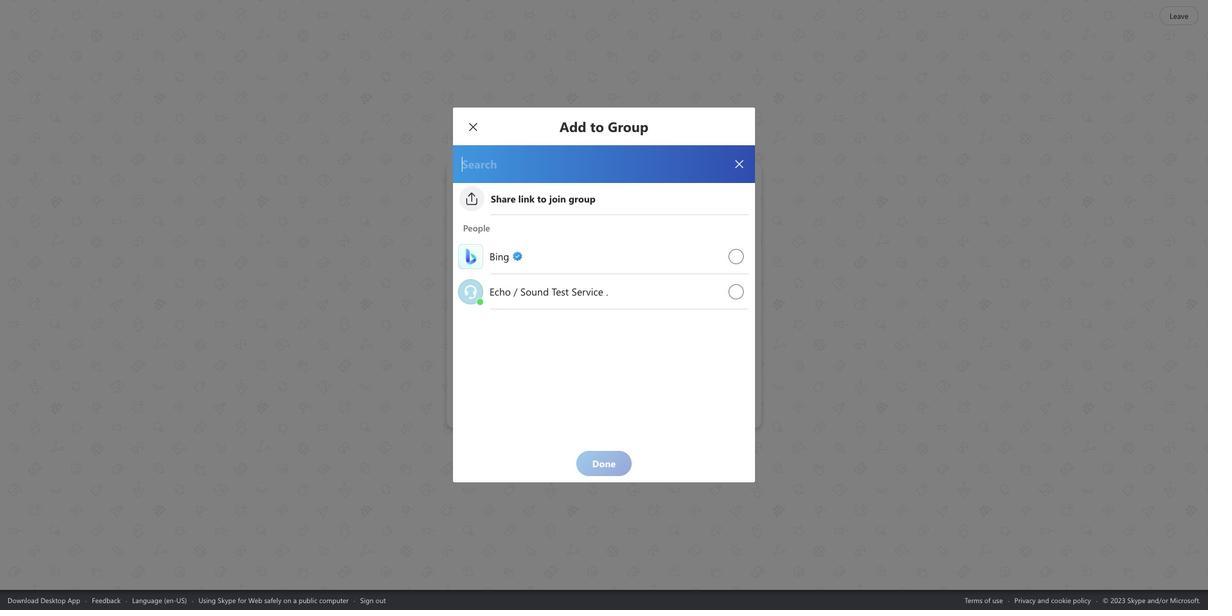 Task type: vqa. For each thing, say whether or not it's contained in the screenshot.
(en-
yes



Task type: locate. For each thing, give the bounding box(es) containing it.
language
[[132, 596, 162, 605]]

test
[[552, 285, 569, 298]]

us)
[[176, 596, 187, 605]]

web
[[248, 596, 262, 605]]

sign out
[[360, 596, 386, 605]]

Search text field
[[461, 156, 723, 172]]

feedback link
[[92, 596, 121, 605]]

sign
[[360, 596, 374, 605]]

out
[[376, 596, 386, 605]]

sign out link
[[360, 596, 386, 605]]

a
[[293, 596, 297, 605]]

privacy and cookie policy
[[1015, 596, 1091, 605]]

computer
[[319, 596, 349, 605]]

people group
[[453, 218, 755, 310]]

service
[[572, 285, 604, 298]]

download
[[8, 596, 39, 605]]

terms
[[965, 596, 983, 605]]

using skype for web safely on a public computer
[[199, 596, 349, 605]]

public
[[299, 596, 317, 605]]

using skype for web safely on a public computer link
[[199, 596, 349, 605]]

safely
[[264, 596, 282, 605]]

feedback
[[92, 596, 121, 605]]

app
[[68, 596, 80, 605]]

download desktop app link
[[8, 596, 80, 605]]

bing
[[490, 250, 510, 263]]

use
[[993, 596, 1003, 605]]

desktop
[[41, 596, 66, 605]]

of
[[985, 596, 991, 605]]



Task type: describe. For each thing, give the bounding box(es) containing it.
Type a meeting name (optional) text field
[[513, 248, 704, 262]]

language (en-us) link
[[132, 596, 187, 605]]

for
[[238, 596, 247, 605]]

terms of use
[[965, 596, 1003, 605]]

sound
[[521, 285, 549, 298]]

echo / sound test service .
[[490, 285, 608, 298]]

download desktop app
[[8, 596, 80, 605]]

and
[[1038, 596, 1050, 605]]

cookie
[[1051, 596, 1072, 605]]

privacy
[[1015, 596, 1036, 605]]

on
[[283, 596, 291, 605]]

echo / sound test service . button
[[490, 285, 723, 299]]

terms of use link
[[965, 596, 1003, 605]]

privacy and cookie policy link
[[1015, 596, 1091, 605]]

policy
[[1073, 596, 1091, 605]]

bing button
[[490, 250, 723, 263]]

(en-
[[164, 596, 176, 605]]

using
[[199, 596, 216, 605]]

language (en-us)
[[132, 596, 187, 605]]

skype
[[218, 596, 236, 605]]

echo
[[490, 285, 511, 298]]

/
[[514, 285, 518, 298]]

.
[[606, 285, 608, 298]]



